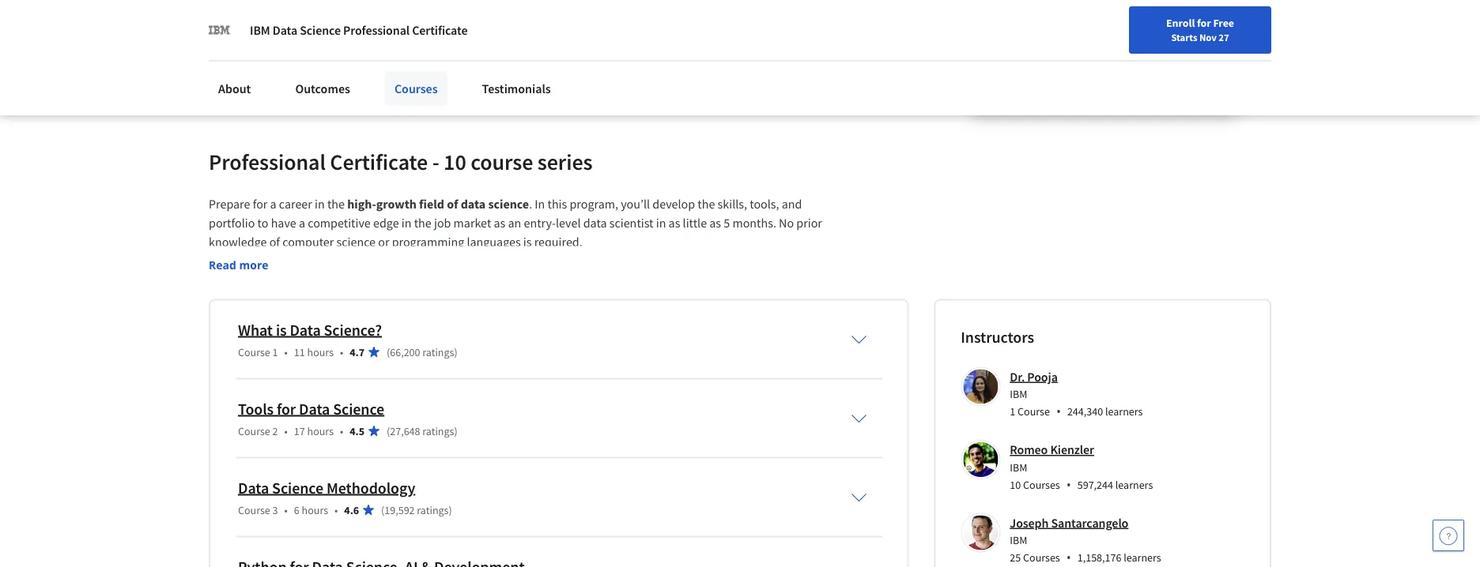 Task type: vqa. For each thing, say whether or not it's contained in the screenshot.
Course related to What is Data Science?
yes



Task type: describe. For each thing, give the bounding box(es) containing it.
programming
[[392, 234, 464, 250]]

learners for pooja
[[1105, 405, 1143, 419]]

growth
[[376, 196, 417, 212]]

it
[[269, 49, 276, 65]]

• for santarcangelo
[[1066, 549, 1071, 566]]

new
[[1087, 18, 1108, 32]]

• for 2
[[340, 424, 343, 438]]

2 as from the left
[[669, 215, 680, 231]]

find
[[1041, 18, 1062, 32]]

0 vertical spatial of
[[447, 196, 458, 212]]

science inside . in this program, you'll develop the skills, tools, and portfolio to have a competitive edge in the job market as an entry-level data scientist in as little as 5 months. no prior knowledge of computer science or programming languages is required.
[[336, 234, 376, 250]]

dr.
[[1010, 369, 1025, 385]]

tools
[[238, 399, 274, 419]]

romeo kienzler image
[[963, 443, 998, 477]]

science?
[[324, 320, 382, 340]]

review
[[496, 49, 531, 65]]

ibm up share
[[250, 22, 270, 38]]

0 vertical spatial courses
[[394, 81, 438, 96]]

data science methodology
[[238, 478, 415, 498]]

19,592
[[384, 503, 415, 517]]

to inside . in this program, you'll develop the skills, tools, and portfolio to have a competitive edge in the job market as an entry-level data scientist in as little as 5 months. no prior knowledge of computer science or programming languages is required.
[[257, 215, 268, 231]]

data up course 3 • 6 hours •
[[238, 478, 269, 498]]

romeo kienzler link
[[1010, 442, 1094, 458]]

this inside the add this credential to your linkedin profile, resume, or cv share it on social media and in your performance review
[[259, 30, 279, 46]]

nov
[[1199, 31, 1217, 43]]

2 horizontal spatial your
[[1064, 18, 1085, 32]]

to inside the add this credential to your linkedin profile, resume, or cv share it on social media and in your performance review
[[337, 30, 348, 46]]

read more button
[[209, 256, 268, 273]]

2 vertical spatial )
[[449, 503, 452, 517]]

for for a
[[253, 196, 268, 212]]

ibm image
[[209, 19, 231, 41]]

4.7
[[350, 345, 364, 359]]

romeo
[[1010, 442, 1048, 458]]

-
[[432, 148, 439, 175]]

1 as from the left
[[494, 215, 505, 231]]

knowledge
[[209, 234, 267, 250]]

level
[[556, 215, 581, 231]]

about link
[[209, 71, 260, 106]]

0 horizontal spatial data
[[461, 196, 486, 212]]

0 vertical spatial 1
[[272, 345, 278, 359]]

• right 3
[[284, 503, 288, 517]]

1 horizontal spatial science
[[488, 196, 529, 212]]

prior
[[796, 215, 822, 231]]

• for pooja
[[1056, 403, 1061, 420]]

on
[[279, 49, 292, 65]]

tools for data science link
[[238, 399, 384, 419]]

performance
[[426, 49, 494, 65]]

( for science
[[387, 424, 390, 438]]

instructors
[[961, 327, 1034, 347]]

17
[[294, 424, 305, 438]]

about
[[218, 81, 251, 96]]

( for science?
[[387, 345, 390, 359]]

0 horizontal spatial professional
[[209, 148, 326, 175]]

what is data science?
[[238, 320, 382, 340]]

job
[[434, 215, 451, 231]]

read
[[209, 257, 236, 272]]

1 horizontal spatial the
[[414, 215, 431, 231]]

an
[[508, 215, 521, 231]]

66,200
[[390, 345, 420, 359]]

in inside the add this credential to your linkedin profile, resume, or cv share it on social media and in your performance review
[[387, 49, 397, 65]]

27,648
[[390, 424, 420, 438]]

hours for science?
[[307, 345, 334, 359]]

outcomes
[[295, 81, 350, 96]]

computer
[[282, 234, 334, 250]]

1 horizontal spatial professional
[[343, 22, 410, 38]]

10 for courses
[[1010, 478, 1021, 492]]

in right edge
[[401, 215, 412, 231]]

course 3 • 6 hours •
[[238, 503, 338, 517]]

field
[[419, 196, 444, 212]]

entry-
[[524, 215, 556, 231]]

• for 1
[[340, 345, 343, 359]]

competitive
[[308, 215, 371, 231]]

scientist
[[609, 215, 653, 231]]

courses for romeo
[[1023, 478, 1060, 492]]

in right career
[[315, 196, 325, 212]]

( 19,592 ratings )
[[381, 503, 452, 517]]

methodology
[[326, 478, 415, 498]]

portfolio
[[209, 215, 255, 231]]

help center image
[[1439, 527, 1458, 546]]

edge
[[373, 215, 399, 231]]

read more
[[209, 257, 268, 272]]

course 1 • 11 hours •
[[238, 345, 343, 359]]

. in this program, you'll develop the skills, tools, and portfolio to have a competitive edge in the job market as an entry-level data scientist in as little as 5 months. no prior knowledge of computer science or programming languages is required.
[[209, 196, 825, 250]]

0 horizontal spatial your
[[351, 30, 375, 46]]

1,158,176
[[1077, 551, 1121, 565]]

.
[[529, 196, 532, 212]]

courses link
[[385, 71, 447, 106]]

25
[[1010, 551, 1021, 565]]

( 27,648 ratings )
[[387, 424, 458, 438]]

resume,
[[466, 30, 508, 46]]

tools for data science
[[238, 399, 384, 419]]

1 vertical spatial is
[[276, 320, 287, 340]]

• left 11
[[284, 345, 288, 359]]

testimonials link
[[472, 71, 560, 106]]

data inside . in this program, you'll develop the skills, tools, and portfolio to have a competitive edge in the job market as an entry-level data scientist in as little as 5 months. no prior knowledge of computer science or programming languages is required.
[[583, 215, 607, 231]]

dr. pooja link
[[1010, 369, 1058, 385]]

dr. pooja image
[[963, 370, 998, 404]]

enroll for free starts nov 27
[[1166, 16, 1234, 43]]

course 2 • 17 hours •
[[238, 424, 343, 438]]

no
[[779, 215, 794, 231]]

add
[[236, 30, 257, 46]]

course for tools for data science
[[238, 424, 270, 438]]

career
[[279, 196, 312, 212]]

for for data
[[277, 399, 296, 419]]

find your new career link
[[1033, 16, 1148, 36]]

santarcangelo
[[1051, 515, 1128, 531]]

find your new career
[[1041, 18, 1140, 32]]

or inside . in this program, you'll develop the skills, tools, and portfolio to have a competitive edge in the job market as an entry-level data scientist in as little as 5 months. no prior knowledge of computer science or programming languages is required.
[[378, 234, 389, 250]]

joseph santarcangelo link
[[1010, 515, 1128, 531]]

cv
[[525, 30, 538, 46]]

months.
[[732, 215, 776, 231]]

share
[[236, 49, 266, 65]]

linkedin
[[377, 30, 423, 46]]

3 as from the left
[[709, 215, 721, 231]]

professional certificate - 10 course series
[[209, 148, 593, 175]]



Task type: locate. For each thing, give the bounding box(es) containing it.
or left cv
[[511, 30, 522, 46]]

(
[[387, 345, 390, 359], [387, 424, 390, 438], [381, 503, 384, 517]]

data up 17
[[299, 399, 330, 419]]

ratings right 27,648
[[422, 424, 454, 438]]

a up have on the top
[[270, 196, 276, 212]]

3
[[272, 503, 278, 517]]

1 vertical spatial or
[[378, 234, 389, 250]]

0 horizontal spatial is
[[276, 320, 287, 340]]

1 horizontal spatial this
[[547, 196, 567, 212]]

1 horizontal spatial a
[[299, 215, 305, 231]]

a
[[270, 196, 276, 212], [299, 215, 305, 231]]

0 horizontal spatial the
[[327, 196, 345, 212]]

1 vertical spatial 10
[[1010, 478, 1021, 492]]

1 vertical spatial of
[[269, 234, 280, 250]]

2 vertical spatial learners
[[1124, 551, 1161, 565]]

and up no
[[782, 196, 802, 212]]

0 horizontal spatial a
[[270, 196, 276, 212]]

) for science?
[[454, 345, 458, 359]]

and inside . in this program, you'll develop the skills, tools, and portfolio to have a competitive edge in the job market as an entry-level data scientist in as little as 5 months. no prior knowledge of computer science or programming languages is required.
[[782, 196, 802, 212]]

courses down "romeo kienzler" link
[[1023, 478, 1060, 492]]

1 vertical spatial courses
[[1023, 478, 1060, 492]]

10 down the "romeo"
[[1010, 478, 1021, 492]]

kienzler
[[1050, 442, 1094, 458]]

as left 5 at the top left of the page
[[709, 215, 721, 231]]

• inside joseph santarcangelo ibm 25 courses • 1,158,176 learners
[[1066, 549, 1071, 566]]

is inside . in this program, you'll develop the skills, tools, and portfolio to have a competitive edge in the job market as an entry-level data scientist in as little as 5 months. no prior knowledge of computer science or programming languages is required.
[[523, 234, 532, 250]]

0 horizontal spatial of
[[269, 234, 280, 250]]

credential
[[281, 30, 335, 46]]

10 inside romeo kienzler ibm 10 courses • 597,244 learners
[[1010, 478, 1021, 492]]

0 horizontal spatial and
[[364, 49, 384, 65]]

hours right 17
[[307, 424, 334, 438]]

or inside the add this credential to your linkedin profile, resume, or cv share it on social media and in your performance review
[[511, 30, 522, 46]]

more
[[239, 257, 268, 272]]

science up 6
[[272, 478, 323, 498]]

media
[[328, 49, 361, 65]]

6
[[294, 503, 299, 517]]

1 vertical spatial for
[[253, 196, 268, 212]]

ratings for science
[[422, 424, 454, 438]]

0 vertical spatial and
[[364, 49, 384, 65]]

1 horizontal spatial as
[[669, 215, 680, 231]]

skills,
[[718, 196, 747, 212]]

career
[[1110, 18, 1140, 32]]

the up competitive
[[327, 196, 345, 212]]

1 horizontal spatial 1
[[1010, 405, 1015, 419]]

None search field
[[225, 10, 605, 42]]

coursera career certificate image
[[972, 0, 1236, 113]]

certificate up "performance" at the top
[[412, 22, 468, 38]]

for right prepare
[[253, 196, 268, 212]]

languages
[[467, 234, 521, 250]]

course
[[471, 148, 533, 175]]

2 horizontal spatial the
[[698, 196, 715, 212]]

1 horizontal spatial or
[[511, 30, 522, 46]]

of right field
[[447, 196, 458, 212]]

little
[[683, 215, 707, 231]]

0 vertical spatial (
[[387, 345, 390, 359]]

course for data science methodology
[[238, 503, 270, 517]]

2 horizontal spatial as
[[709, 215, 721, 231]]

244,340
[[1067, 405, 1103, 419]]

0 horizontal spatial this
[[259, 30, 279, 46]]

10 right -
[[444, 148, 466, 175]]

enroll
[[1166, 16, 1195, 30]]

2 vertical spatial courses
[[1023, 551, 1060, 565]]

• left 4.6
[[334, 503, 338, 517]]

( right 4.5
[[387, 424, 390, 438]]

a right have on the top
[[299, 215, 305, 231]]

course down dr. pooja link
[[1018, 405, 1050, 419]]

market
[[453, 215, 491, 231]]

or down edge
[[378, 234, 389, 250]]

0 vertical spatial a
[[270, 196, 276, 212]]

data down program,
[[583, 215, 607, 231]]

0 horizontal spatial for
[[253, 196, 268, 212]]

science down competitive
[[336, 234, 376, 250]]

0 horizontal spatial or
[[378, 234, 389, 250]]

dr. pooja ibm 1 course • 244,340 learners
[[1010, 369, 1143, 420]]

course inside dr. pooja ibm 1 course • 244,340 learners
[[1018, 405, 1050, 419]]

and
[[364, 49, 384, 65], [782, 196, 802, 212]]

show notifications image
[[1267, 20, 1286, 39]]

1 inside dr. pooja ibm 1 course • 244,340 learners
[[1010, 405, 1015, 419]]

1 horizontal spatial your
[[399, 49, 423, 65]]

ibm for dr. pooja
[[1010, 387, 1027, 402]]

1 vertical spatial science
[[333, 399, 384, 419]]

ratings right 19,592
[[417, 503, 449, 517]]

courses for joseph
[[1023, 551, 1060, 565]]

english button
[[1148, 0, 1244, 51]]

of down have on the top
[[269, 234, 280, 250]]

0 horizontal spatial science
[[336, 234, 376, 250]]

the up little
[[698, 196, 715, 212]]

english
[[1177, 18, 1215, 34]]

• for kienzler
[[1066, 476, 1071, 493]]

in
[[387, 49, 397, 65], [315, 196, 325, 212], [401, 215, 412, 231], [656, 215, 666, 231]]

ibm down "dr." on the bottom right
[[1010, 387, 1027, 402]]

2 vertical spatial hours
[[302, 503, 328, 517]]

1 vertical spatial ratings
[[422, 424, 454, 438]]

learners inside romeo kienzler ibm 10 courses • 597,244 learners
[[1115, 478, 1153, 492]]

professional up career
[[209, 148, 326, 175]]

this
[[259, 30, 279, 46], [547, 196, 567, 212]]

ibm
[[250, 22, 270, 38], [1010, 387, 1027, 402], [1010, 460, 1027, 475], [1010, 534, 1027, 548]]

0 vertical spatial professional
[[343, 22, 410, 38]]

add this credential to your linkedin profile, resume, or cv share it on social media and in your performance review
[[236, 30, 538, 65]]

0 vertical spatial to
[[337, 30, 348, 46]]

is down entry-
[[523, 234, 532, 250]]

in down develop
[[656, 215, 666, 231]]

learners right 1,158,176
[[1124, 551, 1161, 565]]

( right 4.7 in the bottom left of the page
[[387, 345, 390, 359]]

ibm inside joseph santarcangelo ibm 25 courses • 1,158,176 learners
[[1010, 534, 1027, 548]]

in
[[535, 196, 545, 212]]

) right 66,200
[[454, 345, 458, 359]]

profile,
[[425, 30, 463, 46]]

) for science
[[454, 424, 458, 438]]

1 vertical spatial hours
[[307, 424, 334, 438]]

1 vertical spatial certificate
[[330, 148, 428, 175]]

( 66,200 ratings )
[[387, 345, 458, 359]]

• inside romeo kienzler ibm 10 courses • 597,244 learners
[[1066, 476, 1071, 493]]

1 vertical spatial )
[[454, 424, 458, 438]]

2
[[272, 424, 278, 438]]

• left 4.5
[[340, 424, 343, 438]]

joseph santarcangelo ibm 25 courses • 1,158,176 learners
[[1010, 515, 1161, 566]]

for up nov
[[1197, 16, 1211, 30]]

learners right 597,244
[[1115, 478, 1153, 492]]

• left 597,244
[[1066, 476, 1071, 493]]

is up course 1 • 11 hours •
[[276, 320, 287, 340]]

course for what is data science?
[[238, 345, 270, 359]]

what
[[238, 320, 273, 340]]

learners right 244,340 at the bottom right of page
[[1105, 405, 1143, 419]]

program,
[[570, 196, 618, 212]]

data up 'market'
[[461, 196, 486, 212]]

10 for course
[[444, 148, 466, 175]]

high-
[[347, 196, 376, 212]]

to up media
[[337, 30, 348, 46]]

1 vertical spatial to
[[257, 215, 268, 231]]

hours right 11
[[307, 345, 334, 359]]

course left 3
[[238, 503, 270, 517]]

0 vertical spatial this
[[259, 30, 279, 46]]

1 vertical spatial learners
[[1115, 478, 1153, 492]]

as down develop
[[669, 215, 680, 231]]

0 vertical spatial certificate
[[412, 22, 468, 38]]

course
[[238, 345, 270, 359], [1018, 405, 1050, 419], [238, 424, 270, 438], [238, 503, 270, 517]]

and inside the add this credential to your linkedin profile, resume, or cv share it on social media and in your performance review
[[364, 49, 384, 65]]

science up an
[[488, 196, 529, 212]]

1 left 11
[[272, 345, 278, 359]]

this up it
[[259, 30, 279, 46]]

• left 4.7 in the bottom left of the page
[[340, 345, 343, 359]]

this right in
[[547, 196, 567, 212]]

ibm inside romeo kienzler ibm 10 courses • 597,244 learners
[[1010, 460, 1027, 475]]

1 vertical spatial a
[[299, 215, 305, 231]]

0 vertical spatial is
[[523, 234, 532, 250]]

2 horizontal spatial for
[[1197, 16, 1211, 30]]

1 vertical spatial professional
[[209, 148, 326, 175]]

0 vertical spatial learners
[[1105, 405, 1143, 419]]

joseph santarcangelo image
[[963, 516, 998, 551]]

the
[[327, 196, 345, 212], [698, 196, 715, 212], [414, 215, 431, 231]]

course left 2 on the bottom left
[[238, 424, 270, 438]]

2 vertical spatial (
[[381, 503, 384, 517]]

the up the programming at the left of page
[[414, 215, 431, 231]]

1 vertical spatial data
[[583, 215, 607, 231]]

course down 'what'
[[238, 345, 270, 359]]

0 vertical spatial science
[[488, 196, 529, 212]]

as left an
[[494, 215, 505, 231]]

of inside . in this program, you'll develop the skills, tools, and portfolio to have a competitive edge in the job market as an entry-level data scientist in as little as 5 months. no prior knowledge of computer science or programming languages is required.
[[269, 234, 280, 250]]

0 horizontal spatial 1
[[272, 345, 278, 359]]

1 vertical spatial (
[[387, 424, 390, 438]]

11
[[294, 345, 305, 359]]

for up course 2 • 17 hours •
[[277, 399, 296, 419]]

certificate
[[412, 22, 468, 38], [330, 148, 428, 175]]

5
[[724, 215, 730, 231]]

ibm for joseph santarcangelo
[[1010, 534, 1027, 548]]

1 horizontal spatial to
[[337, 30, 348, 46]]

social
[[295, 49, 326, 65]]

data
[[273, 22, 297, 38], [290, 320, 321, 340], [299, 399, 330, 419], [238, 478, 269, 498]]

ratings for science?
[[422, 345, 454, 359]]

1
[[272, 345, 278, 359], [1010, 405, 1015, 419]]

data
[[461, 196, 486, 212], [583, 215, 607, 231]]

testimonials
[[482, 81, 551, 96]]

prepare for a career in the high-growth field of data science
[[209, 196, 529, 212]]

certificate up prepare for a career in the high-growth field of data science
[[330, 148, 428, 175]]

science
[[300, 22, 341, 38], [333, 399, 384, 419], [272, 478, 323, 498]]

• right 2 on the bottom left
[[284, 424, 288, 438]]

0 vertical spatial )
[[454, 345, 458, 359]]

tools,
[[750, 196, 779, 212]]

• left 244,340 at the bottom right of page
[[1056, 403, 1061, 420]]

1 vertical spatial and
[[782, 196, 802, 212]]

science up social
[[300, 22, 341, 38]]

597,244
[[1077, 478, 1113, 492]]

0 horizontal spatial to
[[257, 215, 268, 231]]

• left 1,158,176
[[1066, 549, 1071, 566]]

) right 27,648
[[454, 424, 458, 438]]

courses inside joseph santarcangelo ibm 25 courses • 1,158,176 learners
[[1023, 551, 1060, 565]]

this inside . in this program, you'll develop the skills, tools, and portfolio to have a competitive edge in the job market as an entry-level data scientist in as little as 5 months. no prior knowledge of computer science or programming languages is required.
[[547, 196, 567, 212]]

• for 3
[[334, 503, 338, 517]]

professional
[[343, 22, 410, 38], [209, 148, 326, 175]]

a inside . in this program, you'll develop the skills, tools, and portfolio to have a competitive edge in the job market as an entry-level data scientist in as little as 5 months. no prior knowledge of computer science or programming languages is required.
[[299, 215, 305, 231]]

0 vertical spatial ratings
[[422, 345, 454, 359]]

1 vertical spatial science
[[336, 234, 376, 250]]

27
[[1219, 31, 1229, 43]]

data science methodology link
[[238, 478, 415, 498]]

free
[[1213, 16, 1234, 30]]

1 horizontal spatial 10
[[1010, 478, 1021, 492]]

0 vertical spatial hours
[[307, 345, 334, 359]]

10
[[444, 148, 466, 175], [1010, 478, 1021, 492]]

ratings right 66,200
[[422, 345, 454, 359]]

in down linkedin
[[387, 49, 397, 65]]

•
[[284, 345, 288, 359], [340, 345, 343, 359], [1056, 403, 1061, 420], [284, 424, 288, 438], [340, 424, 343, 438], [1066, 476, 1071, 493], [284, 503, 288, 517], [334, 503, 338, 517], [1066, 549, 1071, 566]]

data up on
[[273, 22, 297, 38]]

your
[[1064, 18, 1085, 32], [351, 30, 375, 46], [399, 49, 423, 65]]

data up 11
[[290, 320, 321, 340]]

science
[[488, 196, 529, 212], [336, 234, 376, 250]]

0 vertical spatial science
[[300, 22, 341, 38]]

starts
[[1171, 31, 1197, 43]]

1 vertical spatial this
[[547, 196, 567, 212]]

of
[[447, 196, 458, 212], [269, 234, 280, 250]]

your right 'find' on the right
[[1064, 18, 1085, 32]]

1 horizontal spatial for
[[277, 399, 296, 419]]

as
[[494, 215, 505, 231], [669, 215, 680, 231], [709, 215, 721, 231]]

ibm data science professional certificate
[[250, 22, 468, 38]]

0 horizontal spatial as
[[494, 215, 505, 231]]

pooja
[[1027, 369, 1058, 385]]

to left have on the top
[[257, 215, 268, 231]]

ibm up 25
[[1010, 534, 1027, 548]]

romeo kienzler ibm 10 courses • 597,244 learners
[[1010, 442, 1153, 493]]

for
[[1197, 16, 1211, 30], [253, 196, 268, 212], [277, 399, 296, 419]]

• inside dr. pooja ibm 1 course • 244,340 learners
[[1056, 403, 1061, 420]]

science up 4.5
[[333, 399, 384, 419]]

1 horizontal spatial of
[[447, 196, 458, 212]]

professional up media
[[343, 22, 410, 38]]

courses down the add this credential to your linkedin profile, resume, or cv share it on social media and in your performance review
[[394, 81, 438, 96]]

joseph
[[1010, 515, 1049, 531]]

hours
[[307, 345, 334, 359], [307, 424, 334, 438], [302, 503, 328, 517]]

1 horizontal spatial is
[[523, 234, 532, 250]]

0 horizontal spatial 10
[[444, 148, 466, 175]]

outcomes link
[[286, 71, 360, 106]]

learners inside joseph santarcangelo ibm 25 courses • 1,158,176 learners
[[1124, 551, 1161, 565]]

learners for santarcangelo
[[1124, 551, 1161, 565]]

and right media
[[364, 49, 384, 65]]

0 vertical spatial or
[[511, 30, 522, 46]]

have
[[271, 215, 296, 231]]

courses inside romeo kienzler ibm 10 courses • 597,244 learners
[[1023, 478, 1060, 492]]

for inside enroll for free starts nov 27
[[1197, 16, 1211, 30]]

your down linkedin
[[399, 49, 423, 65]]

learners inside dr. pooja ibm 1 course • 244,340 learners
[[1105, 405, 1143, 419]]

2 vertical spatial ratings
[[417, 503, 449, 517]]

what is data science? link
[[238, 320, 382, 340]]

1 horizontal spatial and
[[782, 196, 802, 212]]

) right 19,592
[[449, 503, 452, 517]]

0 vertical spatial for
[[1197, 16, 1211, 30]]

ibm for romeo kienzler
[[1010, 460, 1027, 475]]

learners for kienzler
[[1115, 478, 1153, 492]]

ibm inside dr. pooja ibm 1 course • 244,340 learners
[[1010, 387, 1027, 402]]

( down methodology
[[381, 503, 384, 517]]

1 down "dr." on the bottom right
[[1010, 405, 1015, 419]]

hours for science
[[307, 424, 334, 438]]

for for free
[[1197, 16, 1211, 30]]

courses right 25
[[1023, 551, 1060, 565]]

0 vertical spatial data
[[461, 196, 486, 212]]

required.
[[534, 234, 582, 250]]

your up media
[[351, 30, 375, 46]]

1 vertical spatial 1
[[1010, 405, 1015, 419]]

2 vertical spatial for
[[277, 399, 296, 419]]

4.6
[[344, 503, 359, 517]]

prepare
[[209, 196, 250, 212]]

hours right 6
[[302, 503, 328, 517]]

ibm down the "romeo"
[[1010, 460, 1027, 475]]

2 vertical spatial science
[[272, 478, 323, 498]]

1 horizontal spatial data
[[583, 215, 607, 231]]

0 vertical spatial 10
[[444, 148, 466, 175]]



